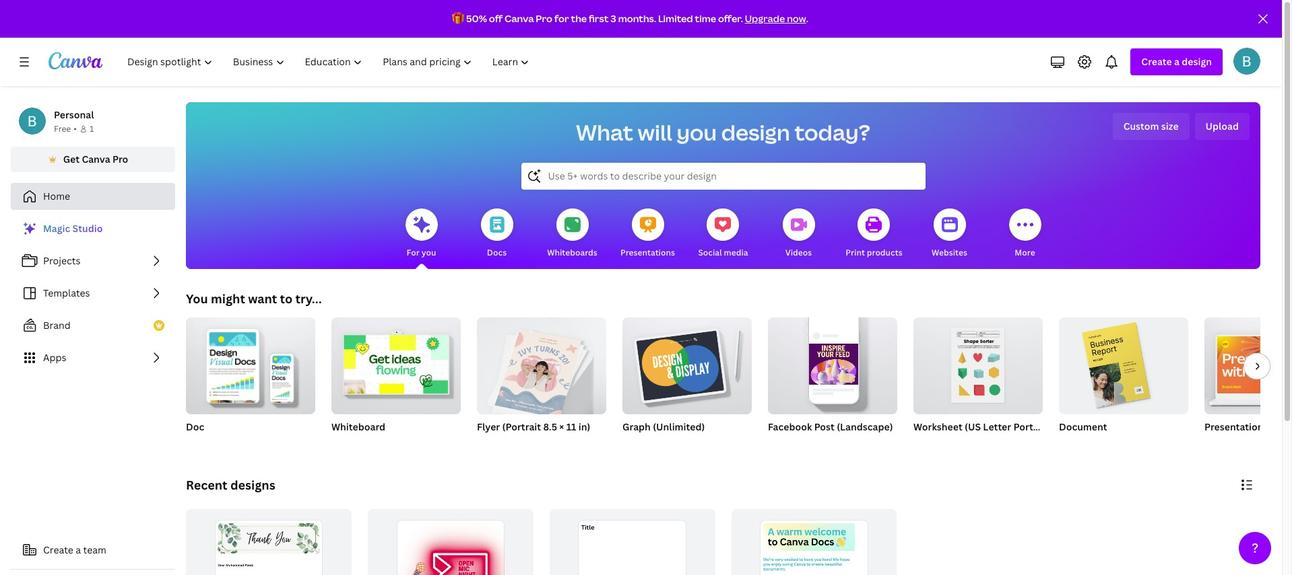 Task type: describe. For each thing, give the bounding box(es) containing it.
portrait)
[[1013, 421, 1052, 434]]

•
[[74, 123, 77, 135]]

more button
[[1009, 199, 1041, 269]]

graph (unlimited)
[[622, 421, 705, 434]]

want
[[248, 291, 277, 307]]

recent
[[186, 478, 227, 494]]

recent designs
[[186, 478, 275, 494]]

group for graph (unlimited)
[[622, 313, 752, 415]]

for you
[[407, 247, 436, 259]]

print products
[[846, 247, 902, 259]]

apps
[[43, 352, 66, 364]]

list containing magic studio
[[11, 216, 175, 372]]

what
[[576, 118, 633, 147]]

you inside for you button
[[421, 247, 436, 259]]

free •
[[54, 123, 77, 135]]

get canva pro
[[63, 153, 128, 166]]

top level navigation element
[[119, 49, 541, 75]]

worksheet
[[913, 421, 962, 434]]

create a team button
[[11, 538, 175, 565]]

for
[[554, 12, 569, 25]]

doc
[[186, 421, 204, 434]]

presentation (16:9) group
[[1204, 318, 1292, 451]]

flyer (portrait 8.5 × 11 in)
[[477, 421, 590, 434]]

time
[[695, 12, 716, 25]]

limited
[[658, 12, 693, 25]]

what will you design today?
[[576, 118, 870, 147]]

(us
[[965, 421, 981, 434]]

more
[[1015, 247, 1035, 259]]

doc group
[[186, 313, 315, 451]]

1
[[90, 123, 94, 135]]

flyer (portrait 8.5 × 11 in) group
[[477, 313, 606, 451]]

document group
[[1059, 313, 1188, 451]]

create a design
[[1141, 55, 1212, 68]]

print
[[846, 247, 865, 259]]

products
[[867, 247, 902, 259]]

you
[[186, 291, 208, 307]]

templates
[[43, 287, 90, 300]]

magic studio link
[[11, 216, 175, 243]]

post
[[814, 421, 835, 434]]

whiteboard
[[331, 421, 385, 434]]

home link
[[11, 183, 175, 210]]

0 vertical spatial pro
[[536, 12, 552, 25]]

custom size
[[1123, 120, 1179, 133]]

projects
[[43, 255, 80, 267]]

print products button
[[846, 199, 902, 269]]

get
[[63, 153, 80, 166]]

facebook
[[768, 421, 812, 434]]

custom
[[1123, 120, 1159, 133]]

group for whiteboard
[[331, 313, 461, 415]]

videos
[[785, 247, 812, 259]]

worksheet (us letter portrait)
[[913, 421, 1052, 434]]

get canva pro button
[[11, 147, 175, 172]]

group for document
[[1059, 313, 1188, 415]]

upgrade
[[745, 12, 785, 25]]

upload button
[[1195, 113, 1250, 140]]

studio
[[72, 222, 103, 235]]

in)
[[579, 421, 590, 434]]

magic studio
[[43, 222, 103, 235]]

brand link
[[11, 313, 175, 340]]

upload
[[1206, 120, 1239, 133]]

for you button
[[405, 199, 438, 269]]

templates link
[[11, 280, 175, 307]]

websites
[[932, 247, 967, 259]]

flyer
[[477, 421, 500, 434]]

(portrait
[[502, 421, 541, 434]]

×
[[559, 421, 564, 434]]

canva inside button
[[82, 153, 110, 166]]



Task type: vqa. For each thing, say whether or not it's contained in the screenshot.
the bottommost Large
no



Task type: locate. For each thing, give the bounding box(es) containing it.
Search search field
[[548, 164, 898, 189]]

group inside worksheet (us letter portrait) "group"
[[913, 313, 1043, 415]]

canva right off
[[505, 12, 534, 25]]

to
[[280, 291, 292, 307]]

try...
[[295, 291, 322, 307]]

1 horizontal spatial you
[[677, 118, 717, 147]]

facebook post (landscape) group
[[768, 313, 897, 451]]

create inside create a team button
[[43, 544, 73, 557]]

designs
[[230, 478, 275, 494]]

group for facebook post (landscape)
[[768, 313, 897, 415]]

presentation
[[1204, 421, 1263, 434]]

1 vertical spatial canva
[[82, 153, 110, 166]]

social media button
[[698, 199, 748, 269]]

you right the "will"
[[677, 118, 717, 147]]

8.5
[[543, 421, 557, 434]]

canva right get
[[82, 153, 110, 166]]

custom size button
[[1113, 113, 1189, 140]]

free
[[54, 123, 71, 135]]

🎁
[[452, 12, 464, 25]]

presentation (16:9)
[[1204, 421, 1292, 434]]

whiteboards button
[[547, 199, 597, 269]]

0 vertical spatial you
[[677, 118, 717, 147]]

1 horizontal spatial a
[[1174, 55, 1180, 68]]

personal
[[54, 108, 94, 121]]

0 horizontal spatial canva
[[82, 153, 110, 166]]

design inside create a design dropdown button
[[1182, 55, 1212, 68]]

for
[[407, 247, 420, 259]]

1 horizontal spatial canva
[[505, 12, 534, 25]]

letter
[[983, 421, 1011, 434]]

will
[[638, 118, 672, 147]]

group for doc
[[186, 313, 315, 415]]

1 horizontal spatial create
[[1141, 55, 1172, 68]]

create up custom size
[[1141, 55, 1172, 68]]

1 vertical spatial you
[[421, 247, 436, 259]]

.
[[806, 12, 808, 25]]

1 vertical spatial create
[[43, 544, 73, 557]]

you right for
[[421, 247, 436, 259]]

today?
[[795, 118, 870, 147]]

create a design button
[[1131, 49, 1223, 75]]

graph (unlimited) group
[[622, 313, 752, 451]]

presentations button
[[620, 199, 675, 269]]

upgrade now button
[[745, 12, 806, 25]]

a for design
[[1174, 55, 1180, 68]]

create inside create a design dropdown button
[[1141, 55, 1172, 68]]

design left brad klo icon
[[1182, 55, 1212, 68]]

(landscape)
[[837, 421, 893, 434]]

create a team
[[43, 544, 106, 557]]

facebook post (landscape)
[[768, 421, 893, 434]]

off
[[489, 12, 503, 25]]

apps link
[[11, 345, 175, 372]]

1 horizontal spatial pro
[[536, 12, 552, 25]]

11
[[566, 421, 576, 434]]

you
[[677, 118, 717, 147], [421, 247, 436, 259]]

social media
[[698, 247, 748, 259]]

a left team
[[76, 544, 81, 557]]

0 vertical spatial canva
[[505, 12, 534, 25]]

graph
[[622, 421, 651, 434]]

pro left for
[[536, 12, 552, 25]]

pro up home link
[[112, 153, 128, 166]]

design up the search 'search box'
[[721, 118, 790, 147]]

0 vertical spatial a
[[1174, 55, 1180, 68]]

3
[[611, 12, 616, 25]]

a for team
[[76, 544, 81, 557]]

social
[[698, 247, 722, 259]]

magic
[[43, 222, 70, 235]]

0 horizontal spatial create
[[43, 544, 73, 557]]

create
[[1141, 55, 1172, 68], [43, 544, 73, 557]]

(16:9)
[[1266, 421, 1292, 434]]

whiteboard group
[[331, 313, 461, 451]]

0 horizontal spatial you
[[421, 247, 436, 259]]

50%
[[466, 12, 487, 25]]

create for create a team
[[43, 544, 73, 557]]

canva
[[505, 12, 534, 25], [82, 153, 110, 166]]

None search field
[[521, 163, 925, 190]]

now
[[787, 12, 806, 25]]

pro inside button
[[112, 153, 128, 166]]

1 vertical spatial a
[[76, 544, 81, 557]]

whiteboards
[[547, 247, 597, 259]]

brand
[[43, 319, 71, 332]]

0 horizontal spatial a
[[76, 544, 81, 557]]

1 vertical spatial design
[[721, 118, 790, 147]]

0 vertical spatial design
[[1182, 55, 1212, 68]]

home
[[43, 190, 70, 203]]

websites button
[[932, 199, 967, 269]]

first
[[589, 12, 609, 25]]

0 vertical spatial create
[[1141, 55, 1172, 68]]

projects link
[[11, 248, 175, 275]]

a up size
[[1174, 55, 1180, 68]]

group
[[186, 313, 315, 415], [331, 313, 461, 415], [477, 313, 606, 419], [622, 313, 752, 415], [768, 313, 897, 415], [913, 313, 1043, 415], [1059, 313, 1188, 415], [1204, 318, 1292, 415]]

brad klo image
[[1233, 48, 1260, 75]]

might
[[211, 291, 245, 307]]

team
[[83, 544, 106, 557]]

create left team
[[43, 544, 73, 557]]

create for create a design
[[1141, 55, 1172, 68]]

0 horizontal spatial pro
[[112, 153, 128, 166]]

1 horizontal spatial design
[[1182, 55, 1212, 68]]

videos button
[[782, 199, 815, 269]]

worksheet (us letter portrait) group
[[913, 313, 1052, 451]]

size
[[1161, 120, 1179, 133]]

the
[[571, 12, 587, 25]]

document
[[1059, 421, 1107, 434]]

list
[[11, 216, 175, 372]]

0 horizontal spatial design
[[721, 118, 790, 147]]

1 vertical spatial pro
[[112, 153, 128, 166]]

offer.
[[718, 12, 743, 25]]

pro
[[536, 12, 552, 25], [112, 153, 128, 166]]

group for worksheet (us letter portrait)
[[913, 313, 1043, 415]]

months.
[[618, 12, 656, 25]]

(unlimited)
[[653, 421, 705, 434]]

media
[[724, 247, 748, 259]]

docs button
[[481, 199, 513, 269]]

you might want to try...
[[186, 291, 322, 307]]

a inside dropdown button
[[1174, 55, 1180, 68]]

a inside button
[[76, 544, 81, 557]]



